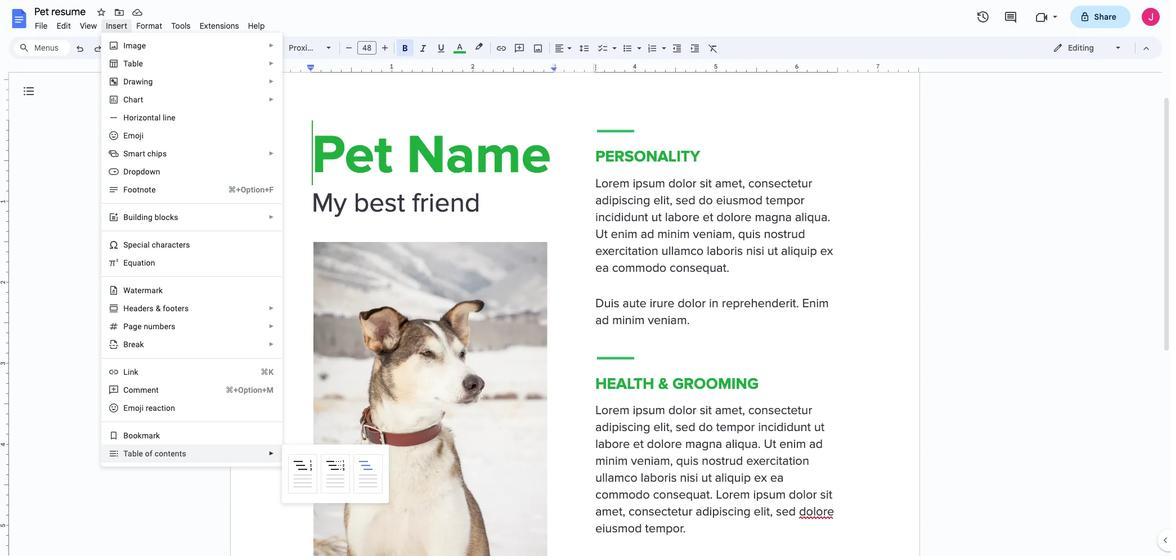 Task type: vqa. For each thing, say whether or not it's contained in the screenshot.


Task type: describe. For each thing, give the bounding box(es) containing it.
menu bar inside menu bar banner
[[30, 15, 270, 33]]

footers
[[163, 304, 189, 313]]

right margin image
[[835, 64, 919, 72]]

r
[[134, 113, 137, 122]]

⌘+option+f element
[[215, 184, 274, 195]]

footnote n element
[[124, 185, 159, 194]]

b for ookmark
[[124, 431, 129, 440]]

u
[[129, 213, 133, 222]]

editing button
[[1046, 39, 1131, 56]]

⌘k
[[261, 368, 274, 377]]

help
[[248, 21, 265, 31]]

horizontal line r element
[[124, 113, 179, 122]]

insert image image
[[532, 40, 545, 56]]

headers & footers h element
[[124, 304, 192, 313]]

m
[[133, 386, 140, 395]]

4 ► from the top
[[269, 96, 274, 102]]

l
[[124, 368, 128, 377]]

smart
[[124, 149, 145, 158]]

comment m element
[[124, 386, 162, 395]]

e quation
[[124, 259, 155, 268]]

h
[[124, 304, 129, 313]]

► for h eaders & footers
[[269, 305, 274, 311]]

► for t able
[[269, 60, 274, 66]]

able
[[128, 59, 143, 68]]

chart
[[124, 95, 143, 104]]

left margin image
[[230, 64, 314, 72]]

Menus field
[[14, 40, 70, 56]]

ookmark
[[129, 431, 160, 440]]

special characters c element
[[124, 240, 194, 249]]

watermark
[[124, 286, 163, 295]]

blocks
[[155, 213, 178, 222]]

d
[[124, 77, 129, 86]]

nova
[[321, 43, 340, 53]]

ink
[[128, 368, 138, 377]]

b ookmark
[[124, 431, 160, 440]]

row 1. column 1. table of contents with black text and page numbers element
[[289, 454, 318, 494]]

main toolbar
[[70, 0, 723, 437]]

ilding
[[133, 213, 153, 222]]

ment
[[140, 386, 159, 395]]

share
[[1095, 12, 1117, 22]]

edit menu item
[[52, 19, 75, 33]]

row 1. column 3. table of contents with blue links and no page numbers element
[[354, 454, 383, 494]]

line
[[163, 113, 176, 122]]

page numbers g element
[[124, 322, 179, 331]]

reaction
[[146, 404, 175, 413]]

help menu item
[[244, 19, 270, 33]]

► for brea k
[[269, 341, 274, 347]]

rawing
[[129, 77, 153, 86]]

ote
[[144, 185, 156, 194]]

pa
[[124, 322, 133, 331]]

i
[[124, 41, 126, 50]]

tools menu item
[[167, 19, 195, 33]]

emoji for emoji 7 element
[[124, 131, 144, 140]]

emoji reaction
[[124, 404, 175, 413]]

editing
[[1069, 43, 1095, 53]]

spe c ial characters
[[124, 240, 190, 249]]

view menu item
[[75, 19, 102, 33]]

tools
[[171, 21, 191, 31]]

izontal
[[137, 113, 161, 122]]

► for table of content s
[[269, 451, 274, 457]]

edit
[[57, 21, 71, 31]]

Star checkbox
[[93, 5, 109, 20]]

eaders
[[129, 304, 154, 313]]

emoji 7 element
[[124, 131, 147, 140]]

spe
[[124, 240, 137, 249]]

⌘+option+m
[[226, 386, 274, 395]]

break k element
[[124, 340, 147, 349]]

format
[[136, 21, 162, 31]]

mage
[[126, 41, 146, 50]]

foot n ote
[[124, 185, 156, 194]]

dropdown
[[124, 167, 160, 176]]

foot
[[124, 185, 140, 194]]

bulleted list menu image
[[635, 41, 642, 44]]

extensions menu item
[[195, 19, 244, 33]]

ho
[[124, 113, 134, 122]]

brea
[[124, 340, 140, 349]]

b u ilding blocks
[[124, 213, 178, 222]]

building blocks u element
[[124, 213, 182, 222]]



Task type: locate. For each thing, give the bounding box(es) containing it.
k
[[140, 340, 144, 349]]

c
[[137, 240, 141, 249]]

menu containing i
[[98, 0, 283, 467]]

► for e numbers
[[269, 323, 274, 329]]

content
[[155, 449, 182, 458]]

1 emoji from the top
[[124, 131, 144, 140]]

smart chips
[[124, 149, 167, 158]]

⌘k element
[[247, 367, 274, 378]]

menu bar containing file
[[30, 15, 270, 33]]

text color image
[[454, 40, 466, 54]]

2 b from the top
[[124, 431, 129, 440]]

9 ► from the top
[[269, 341, 274, 347]]

application containing share
[[0, 0, 1172, 556]]

table of contents s element
[[124, 449, 190, 458]]

Font size field
[[358, 41, 381, 55]]

view
[[80, 21, 97, 31]]

co m ment
[[124, 386, 159, 395]]

file
[[35, 21, 48, 31]]

1 b from the top
[[124, 213, 129, 222]]

row
[[287, 0, 385, 553]]

chart q element
[[124, 95, 147, 104]]

proxima nova option
[[289, 40, 340, 56]]

⌘+option+f
[[228, 185, 274, 194]]

Rename text field
[[30, 5, 92, 18]]

10 ► from the top
[[269, 451, 274, 457]]

h eaders & footers
[[124, 304, 189, 313]]

smart chips z element
[[124, 149, 170, 158]]

checklist menu image
[[610, 41, 617, 44]]

line & paragraph spacing image
[[578, 40, 591, 56]]

co
[[124, 386, 133, 395]]

b
[[124, 213, 129, 222], [124, 431, 129, 440]]

s
[[182, 449, 186, 458]]

n
[[140, 185, 144, 194]]

t
[[124, 59, 128, 68]]

► for d rawing
[[269, 78, 274, 84]]

1 ► from the top
[[269, 42, 274, 48]]

b for u
[[124, 213, 129, 222]]

i mage
[[124, 41, 146, 50]]

0 vertical spatial emoji
[[124, 131, 144, 140]]

emoji reaction 5 element
[[124, 404, 179, 413]]

ho r izontal line
[[124, 113, 176, 122]]

t able
[[124, 59, 143, 68]]

&
[[156, 304, 161, 313]]

► for ilding blocks
[[269, 214, 274, 220]]

table of content s
[[124, 449, 186, 458]]

emoji
[[124, 131, 144, 140], [124, 404, 144, 413]]

format menu item
[[132, 19, 167, 33]]

emoji for emoji reaction
[[124, 404, 144, 413]]

table t element
[[124, 59, 147, 68]]

link l element
[[124, 368, 142, 377]]

proxima
[[289, 43, 319, 53]]

proxima nova
[[289, 43, 340, 53]]

6 ► from the top
[[269, 214, 274, 220]]

mode and view toolbar
[[1045, 37, 1156, 59]]

of
[[145, 449, 153, 458]]

7 ► from the top
[[269, 305, 274, 311]]

pa g e numbers
[[124, 322, 176, 331]]

2 emoji from the top
[[124, 404, 144, 413]]

2 ► from the top
[[269, 60, 274, 66]]

table
[[124, 449, 143, 458]]

b up table
[[124, 431, 129, 440]]

► for i mage
[[269, 42, 274, 48]]

insert
[[106, 21, 127, 31]]

watermark j element
[[124, 286, 166, 295]]

8 ► from the top
[[269, 323, 274, 329]]

numbers
[[144, 322, 176, 331]]

l ink
[[124, 368, 138, 377]]

characters
[[152, 240, 190, 249]]

drawing d element
[[124, 77, 156, 86]]

d rawing
[[124, 77, 153, 86]]

5 ► from the top
[[269, 150, 274, 157]]

b left ilding
[[124, 213, 129, 222]]

⌘+option+m element
[[212, 385, 274, 396]]

ial
[[141, 240, 150, 249]]

image i element
[[124, 41, 149, 50]]

emoji up smart at the top of page
[[124, 131, 144, 140]]

bookmark b element
[[124, 431, 164, 440]]

numbered list menu image
[[659, 41, 667, 44]]

►
[[269, 42, 274, 48], [269, 60, 274, 66], [269, 78, 274, 84], [269, 96, 274, 102], [269, 150, 274, 157], [269, 214, 274, 220], [269, 305, 274, 311], [269, 323, 274, 329], [269, 341, 274, 347], [269, 451, 274, 457]]

chips
[[147, 149, 167, 158]]

insert menu item
[[102, 19, 132, 33]]

equation e element
[[124, 259, 159, 268]]

share button
[[1071, 6, 1131, 28]]

e
[[124, 259, 128, 268]]

application
[[0, 0, 1172, 556]]

quation
[[128, 259, 155, 268]]

highlight color image
[[473, 40, 485, 54]]

menu bar banner
[[0, 0, 1172, 556]]

menu
[[98, 0, 283, 467]]

menu inside application
[[98, 0, 283, 467]]

dropdown 6 element
[[124, 167, 164, 176]]

menu bar
[[30, 15, 270, 33]]

0 vertical spatial b
[[124, 213, 129, 222]]

brea k
[[124, 340, 144, 349]]

file menu item
[[30, 19, 52, 33]]

1 vertical spatial b
[[124, 431, 129, 440]]

top margin image
[[0, 39, 8, 123]]

1 vertical spatial emoji
[[124, 404, 144, 413]]

extensions
[[200, 21, 239, 31]]

3 ► from the top
[[269, 78, 274, 84]]

Font size text field
[[358, 41, 376, 55]]

g
[[133, 322, 138, 331]]

emoji down the m
[[124, 404, 144, 413]]

e
[[138, 322, 142, 331]]



